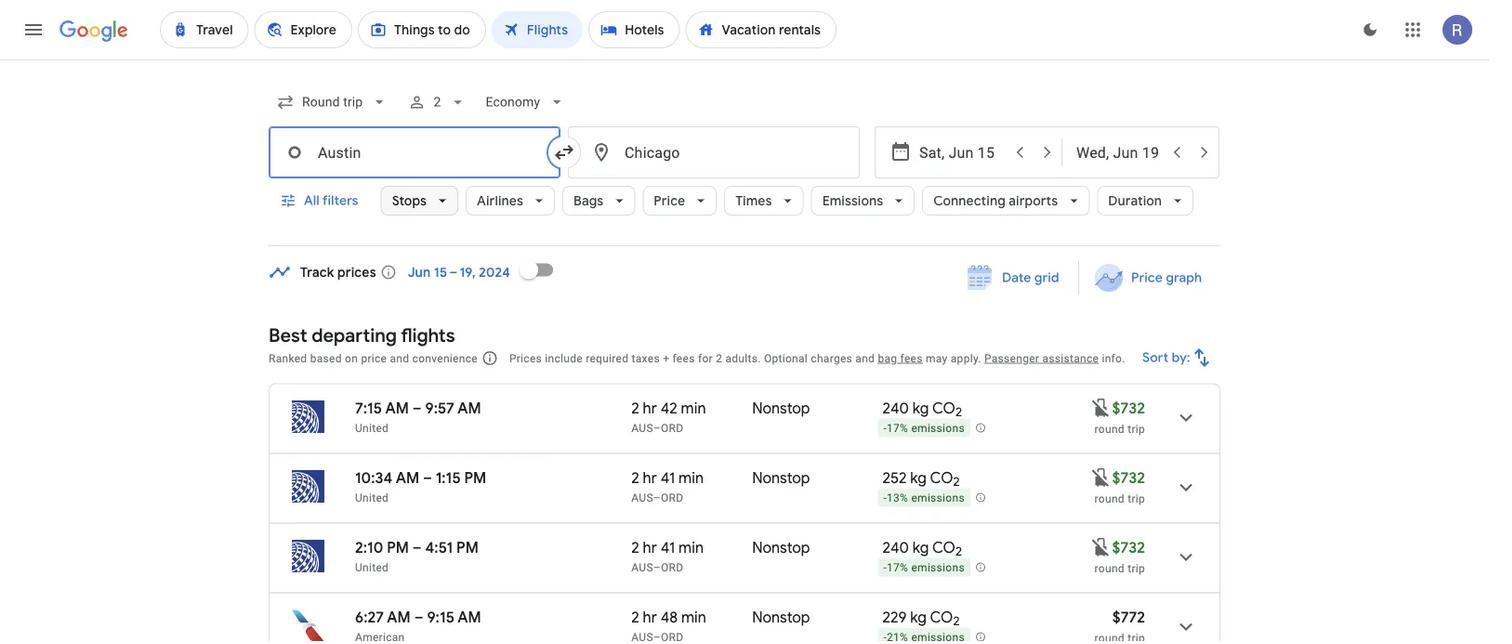 Task type: vqa. For each thing, say whether or not it's contained in the screenshot.


Task type: describe. For each thing, give the bounding box(es) containing it.
prices
[[509, 352, 542, 365]]

– inside 7:15 am – 9:57 am united
[[413, 399, 422, 418]]

filters
[[323, 192, 359, 209]]

7:15
[[355, 399, 382, 418]]

2 and from the left
[[856, 352, 875, 365]]

flight details. leaves austin-bergstrom international airport at 2:10 pm on saturday, june 15 and arrives at o'hare international airport at 4:51 pm on saturday, june 15. image
[[1164, 535, 1209, 580]]

10:34 am – 1:15 pm united
[[355, 469, 487, 504]]

240 for 2 hr 41 min
[[883, 538, 909, 557]]

best departing flights main content
[[269, 248, 1221, 642]]

2 hr 42 min aus – ord
[[632, 399, 706, 435]]

assistance
[[1043, 352, 1099, 365]]

240 for 2 hr 42 min
[[883, 399, 909, 418]]

$732 for 4:51 pm
[[1112, 538, 1145, 557]]

kg for 9:57
[[913, 399, 929, 418]]

connecting
[[934, 192, 1006, 209]]

ranked based on price and convenience
[[269, 352, 478, 365]]

none search field containing all filters
[[269, 80, 1221, 246]]

2:10 pm – 4:51 pm united
[[355, 538, 479, 574]]

2 inside 229 kg co 2
[[953, 614, 960, 630]]

772 US dollars text field
[[1112, 608, 1145, 627]]

leaves austin-bergstrom international airport at 2:10 pm on saturday, june 15 and arrives at o'hare international airport at 4:51 pm on saturday, june 15. element
[[355, 538, 479, 557]]

kg for 4:51
[[913, 538, 929, 557]]

all filters button
[[269, 178, 373, 223]]

airports
[[1009, 192, 1058, 209]]

times
[[736, 192, 772, 209]]

Departure time: 2:10 PM. text field
[[355, 538, 409, 557]]

flights
[[401, 324, 455, 347]]

9:57
[[425, 399, 455, 418]]

ord for 1:15 pm
[[661, 491, 684, 504]]

aus for 9:57 am
[[632, 422, 653, 435]]

track prices
[[300, 264, 376, 281]]

include
[[545, 352, 583, 365]]

best
[[269, 324, 307, 347]]

stops
[[392, 192, 427, 209]]

leaves austin-bergstrom international airport at 10:34 am on saturday, june 15 and arrives at o'hare international airport at 1:15 pm on saturday, june 15. element
[[355, 469, 487, 488]]

252 kg co 2
[[883, 469, 960, 490]]

bags
[[574, 192, 604, 209]]

all filters
[[304, 192, 359, 209]]

sort by: button
[[1135, 336, 1221, 380]]

flight details. leaves austin-bergstrom international airport at 6:27 am on saturday, june 15 and arrives at o'hare international airport at 9:15 am on saturday, june 15. image
[[1164, 605, 1209, 642]]

change appearance image
[[1348, 7, 1393, 52]]

am right 9:57
[[458, 399, 481, 418]]

price for price graph
[[1131, 270, 1163, 286]]

total duration 2 hr 42 min. element
[[632, 399, 752, 421]]

date grid
[[1002, 270, 1060, 286]]

sort
[[1143, 350, 1169, 366]]

date grid button
[[954, 261, 1075, 295]]

loading results progress bar
[[0, 59, 1489, 63]]

Departure time: 7:15 AM. text field
[[355, 399, 409, 418]]

required
[[586, 352, 629, 365]]

date
[[1002, 270, 1032, 286]]

4 nonstop flight. element from the top
[[752, 608, 810, 630]]

trip for 9:57 am
[[1128, 423, 1145, 436]]

2:10
[[355, 538, 383, 557]]

17% for 2 hr 42 min
[[887, 422, 908, 435]]

2 inside popup button
[[433, 94, 441, 110]]

4 hr from the top
[[643, 608, 657, 627]]

am for 9:15
[[387, 608, 411, 627]]

this price for this flight doesn't include overhead bin access. if you need a carry-on bag, use the bags filter to update prices. image for 1:15 pm
[[1090, 466, 1112, 489]]

round for 1:15 pm
[[1095, 492, 1125, 505]]

2 inside 2 hr 42 min aus – ord
[[632, 399, 639, 418]]

240 kg co 2 for 2 hr 42 min
[[883, 399, 962, 420]]

Departure time: 6:27 AM. text field
[[355, 608, 411, 627]]

kg for 1:15
[[910, 469, 927, 488]]

round trip for 4:51 pm
[[1095, 562, 1145, 575]]

1 fees from the left
[[673, 352, 695, 365]]

2 fees from the left
[[900, 352, 923, 365]]

find the best price region
[[269, 248, 1221, 310]]

total duration 2 hr 48 min. element
[[632, 608, 752, 630]]

trip for 4:51 pm
[[1128, 562, 1145, 575]]

prices
[[337, 264, 376, 281]]

charges
[[811, 352, 853, 365]]

connecting airports
[[934, 192, 1058, 209]]

-17% emissions for 2 hr 42 min
[[884, 422, 965, 435]]

may
[[926, 352, 948, 365]]

Arrival time: 9:57 AM. text field
[[425, 399, 481, 418]]

min for 9:57 am
[[681, 399, 706, 418]]

passenger
[[985, 352, 1040, 365]]

optional
[[764, 352, 808, 365]]

nonstop for 1:15
[[752, 469, 810, 488]]

min for 4:51 pm
[[679, 538, 704, 557]]

– inside 10:34 am – 1:15 pm united
[[423, 469, 432, 488]]

nonstop flight. element for 1:15
[[752, 469, 810, 490]]

stops button
[[381, 178, 458, 223]]

4:51
[[425, 538, 453, 557]]

by:
[[1172, 350, 1191, 366]]

flight details. leaves austin-bergstrom international airport at 10:34 am on saturday, june 15 and arrives at o'hare international airport at 1:15 pm on saturday, june 15. image
[[1164, 465, 1209, 510]]

– left 9:15
[[414, 608, 424, 627]]

732 us dollars text field for 1:15 pm
[[1112, 469, 1145, 488]]

229 kg co 2
[[883, 608, 960, 630]]

pm for 4:51 pm
[[457, 538, 479, 557]]

- for 9:57 am
[[884, 422, 887, 435]]

apply.
[[951, 352, 981, 365]]

– down 2 hr 42 min aus – ord
[[653, 491, 661, 504]]

6:27
[[355, 608, 384, 627]]

swap origin and destination. image
[[553, 141, 575, 164]]

15 – 19,
[[434, 264, 476, 281]]

$772
[[1112, 608, 1145, 627]]

total duration 2 hr 41 min. element for 252
[[632, 469, 752, 490]]

price
[[361, 352, 387, 365]]

aus for 4:51 pm
[[632, 561, 653, 574]]

learn more about tracked prices image
[[380, 264, 397, 281]]

bag
[[878, 352, 897, 365]]

airlines
[[477, 192, 523, 209]]

am for 1:15
[[396, 469, 419, 488]]

connecting airports button
[[922, 178, 1090, 223]]

Departure time: 10:34 AM. text field
[[355, 469, 419, 488]]

learn more about ranking image
[[481, 350, 498, 367]]

taxes
[[632, 352, 660, 365]]

this price for this flight doesn't include overhead bin access. if you need a carry-on bag, use the bags filter to update prices. image for 4:51 pm
[[1090, 536, 1112, 559]]

min for 1:15 pm
[[679, 469, 704, 488]]

round for 9:57 am
[[1095, 423, 1125, 436]]

2024
[[479, 264, 510, 281]]

emissions
[[822, 192, 883, 209]]

252
[[883, 469, 907, 488]]

-13% emissions
[[884, 492, 965, 505]]

emissions for 4:51 pm
[[911, 562, 965, 575]]



Task type: locate. For each thing, give the bounding box(es) containing it.
2 nonstop from the top
[[752, 469, 810, 488]]

2 2 hr 41 min aus – ord from the top
[[632, 538, 704, 574]]

1 vertical spatial aus
[[632, 491, 653, 504]]

1 horizontal spatial fees
[[900, 352, 923, 365]]

$732 for 1:15 pm
[[1112, 469, 1145, 488]]

2 emissions from the top
[[911, 492, 965, 505]]

2
[[433, 94, 441, 110], [716, 352, 723, 365], [632, 399, 639, 418], [956, 405, 962, 420], [632, 469, 639, 488], [953, 474, 960, 490], [632, 538, 639, 557], [956, 544, 962, 560], [632, 608, 639, 627], [953, 614, 960, 630]]

1 vertical spatial total duration 2 hr 41 min. element
[[632, 538, 752, 560]]

departing
[[312, 324, 397, 347]]

1 vertical spatial -
[[884, 492, 887, 505]]

hr left the 48
[[643, 608, 657, 627]]

convenience
[[412, 352, 478, 365]]

total duration 2 hr 41 min. element up total duration 2 hr 48 min. element
[[632, 538, 752, 560]]

min
[[681, 399, 706, 418], [679, 469, 704, 488], [679, 538, 704, 557], [681, 608, 706, 627]]

nonstop
[[752, 399, 810, 418], [752, 469, 810, 488], [752, 538, 810, 557], [752, 608, 810, 627]]

– left the "4:51"
[[413, 538, 422, 557]]

1 vertical spatial round trip
[[1095, 492, 1145, 505]]

1 -17% emissions from the top
[[884, 422, 965, 435]]

3 trip from the top
[[1128, 562, 1145, 575]]

2 vertical spatial round
[[1095, 562, 1125, 575]]

1 vertical spatial trip
[[1128, 492, 1145, 505]]

1 vertical spatial round
[[1095, 492, 1125, 505]]

aus
[[632, 422, 653, 435], [632, 491, 653, 504], [632, 561, 653, 574]]

0 vertical spatial ord
[[661, 422, 684, 435]]

co up "-13% emissions"
[[930, 469, 953, 488]]

co for 4:51
[[932, 538, 956, 557]]

732 us dollars text field for 4:51 pm
[[1112, 538, 1145, 557]]

jun 15 – 19, 2024
[[408, 264, 510, 281]]

round up 772 us dollars text box
[[1095, 562, 1125, 575]]

jun
[[408, 264, 431, 281]]

round trip for 1:15 pm
[[1095, 492, 1145, 505]]

duration
[[1109, 192, 1162, 209]]

17% up 252
[[887, 422, 908, 435]]

ord down 42
[[661, 422, 684, 435]]

kg down may
[[913, 399, 929, 418]]

+
[[663, 352, 670, 365]]

1 united from the top
[[355, 422, 389, 435]]

2 vertical spatial round trip
[[1095, 562, 1145, 575]]

aus down 2 hr 42 min aus – ord
[[632, 491, 653, 504]]

Return text field
[[1077, 127, 1162, 178]]

am right 6:27
[[387, 608, 411, 627]]

pm for 1:15 pm
[[464, 469, 487, 488]]

2 united from the top
[[355, 491, 389, 504]]

2 41 from the top
[[661, 538, 675, 557]]

-
[[884, 422, 887, 435], [884, 492, 887, 505], [884, 562, 887, 575]]

0 vertical spatial this price for this flight doesn't include overhead bin access. if you need a carry-on bag, use the bags filter to update prices. image
[[1090, 397, 1112, 419]]

emissions
[[911, 422, 965, 435], [911, 492, 965, 505], [911, 562, 965, 575]]

0 horizontal spatial fees
[[673, 352, 695, 365]]

min inside total duration 2 hr 48 min. element
[[681, 608, 706, 627]]

0 vertical spatial 41
[[661, 469, 675, 488]]

am
[[385, 399, 409, 418], [458, 399, 481, 418], [396, 469, 419, 488], [387, 608, 411, 627], [458, 608, 481, 627]]

min up total duration 2 hr 48 min. element
[[679, 538, 704, 557]]

aus up 2 hr 48 min
[[632, 561, 653, 574]]

hr up 2 hr 48 min
[[643, 538, 657, 557]]

am right '7:15'
[[385, 399, 409, 418]]

aus down 'total duration 2 hr 42 min.' element
[[632, 422, 653, 435]]

leaves austin-bergstrom international airport at 7:15 am on saturday, june 15 and arrives at o'hare international airport at 9:57 am on saturday, june 15. element
[[355, 399, 481, 418]]

1 17% from the top
[[887, 422, 908, 435]]

2 vertical spatial -
[[884, 562, 887, 575]]

co for 1:15
[[930, 469, 953, 488]]

3 nonstop flight. element from the top
[[752, 538, 810, 560]]

2 button
[[400, 80, 474, 125]]

am right 10:34
[[396, 469, 419, 488]]

hr left 42
[[643, 399, 657, 418]]

leaves austin-bergstrom international airport at 6:27 am on saturday, june 15 and arrives at o'hare international airport at 9:15 am on saturday, june 15. element
[[355, 608, 481, 627]]

flight details. leaves austin-bergstrom international airport at 7:15 am on saturday, june 15 and arrives at o'hare international airport at 9:57 am on saturday, june 15. image
[[1164, 396, 1209, 440]]

united down 10:34
[[355, 491, 389, 504]]

None search field
[[269, 80, 1221, 246]]

this price for this flight doesn't include overhead bin access. if you need a carry-on bag, use the bags filter to update prices. image
[[1090, 397, 1112, 419], [1090, 466, 1112, 489], [1090, 536, 1112, 559]]

1 240 kg co 2 from the top
[[883, 399, 962, 420]]

-17% emissions up 252 kg co 2
[[884, 422, 965, 435]]

kg inside 252 kg co 2
[[910, 469, 927, 488]]

48
[[661, 608, 678, 627]]

hr inside 2 hr 42 min aus – ord
[[643, 399, 657, 418]]

41 up 2 hr 48 min
[[661, 538, 675, 557]]

co
[[932, 399, 956, 418], [930, 469, 953, 488], [932, 538, 956, 557], [930, 608, 953, 627]]

round trip up 772 us dollars text box
[[1095, 562, 1145, 575]]

price graph button
[[1083, 261, 1217, 295]]

3 round trip from the top
[[1095, 562, 1145, 575]]

Departure text field
[[919, 127, 1005, 178]]

1 horizontal spatial price
[[1131, 270, 1163, 286]]

4 nonstop from the top
[[752, 608, 810, 627]]

2 vertical spatial united
[[355, 561, 389, 574]]

1:15
[[436, 469, 461, 488]]

am inside 10:34 am – 1:15 pm united
[[396, 469, 419, 488]]

732 US dollars text field
[[1112, 399, 1145, 418], [1112, 469, 1145, 488], [1112, 538, 1145, 557]]

2 vertical spatial ord
[[661, 561, 684, 574]]

732 us dollars text field down 'sort'
[[1112, 399, 1145, 418]]

co down "-13% emissions"
[[932, 538, 956, 557]]

732 us dollars text field left 'flight details. leaves austin-bergstrom international airport at 10:34 am on saturday, june 15 and arrives at o'hare international airport at 1:15 pm on saturday, june 15.' image
[[1112, 469, 1145, 488]]

3 ord from the top
[[661, 561, 684, 574]]

- for 4:51 pm
[[884, 562, 887, 575]]

bag fees button
[[878, 352, 923, 365]]

7:15 am – 9:57 am united
[[355, 399, 481, 435]]

732 us dollars text field left flight details. leaves austin-bergstrom international airport at 2:10 pm on saturday, june 15 and arrives at o'hare international airport at 4:51 pm on saturday, june 15. image
[[1112, 538, 1145, 557]]

adults.
[[726, 352, 761, 365]]

2 hr from the top
[[643, 469, 657, 488]]

$732
[[1112, 399, 1145, 418], [1112, 469, 1145, 488], [1112, 538, 1145, 557]]

3 emissions from the top
[[911, 562, 965, 575]]

240 kg co 2 down "-13% emissions"
[[883, 538, 962, 560]]

duration button
[[1097, 178, 1194, 223]]

– up 2 hr 48 min
[[653, 561, 661, 574]]

price inside popup button
[[654, 192, 685, 209]]

Arrival time: 9:15 AM. text field
[[427, 608, 481, 627]]

3 round from the top
[[1095, 562, 1125, 575]]

emissions button
[[811, 178, 915, 223]]

2 nonstop flight. element from the top
[[752, 469, 810, 490]]

229
[[883, 608, 907, 627]]

co down may
[[932, 399, 956, 418]]

6:27 am – 9:15 am
[[355, 608, 481, 627]]

-17% emissions
[[884, 422, 965, 435], [884, 562, 965, 575]]

2 hr 41 min aus – ord up 2 hr 48 min
[[632, 538, 704, 574]]

0 vertical spatial round
[[1095, 423, 1125, 436]]

- for 1:15 pm
[[884, 492, 887, 505]]

1 2 hr 41 min aus – ord from the top
[[632, 469, 704, 504]]

price button
[[643, 178, 717, 223]]

2 vertical spatial this price for this flight doesn't include overhead bin access. if you need a carry-on bag, use the bags filter to update prices. image
[[1090, 536, 1112, 559]]

1 this price for this flight doesn't include overhead bin access. if you need a carry-on bag, use the bags filter to update prices. image from the top
[[1090, 397, 1112, 419]]

ord inside 2 hr 42 min aus – ord
[[661, 422, 684, 435]]

0 vertical spatial 240 kg co 2
[[883, 399, 962, 420]]

1 vertical spatial 240
[[883, 538, 909, 557]]

aus for 1:15 pm
[[632, 491, 653, 504]]

2 240 kg co 2 from the top
[[883, 538, 962, 560]]

2 round trip from the top
[[1095, 492, 1145, 505]]

1 vertical spatial 240 kg co 2
[[883, 538, 962, 560]]

united inside 10:34 am – 1:15 pm united
[[355, 491, 389, 504]]

1 nonstop flight. element from the top
[[752, 399, 810, 421]]

41 for 4:51 pm
[[661, 538, 675, 557]]

all
[[304, 192, 320, 209]]

2 hr 48 min
[[632, 608, 706, 627]]

2 hr 41 min aus – ord for 1:15 pm
[[632, 469, 704, 504]]

0 vertical spatial emissions
[[911, 422, 965, 435]]

united for 10:34
[[355, 491, 389, 504]]

3 aus from the top
[[632, 561, 653, 574]]

1 vertical spatial price
[[1131, 270, 1163, 286]]

total duration 2 hr 41 min. element for 240
[[632, 538, 752, 560]]

2 17% from the top
[[887, 562, 908, 575]]

0 vertical spatial united
[[355, 422, 389, 435]]

41 for 1:15 pm
[[661, 469, 675, 488]]

1 and from the left
[[390, 352, 409, 365]]

round
[[1095, 423, 1125, 436], [1095, 492, 1125, 505], [1095, 562, 1125, 575]]

fees right +
[[673, 352, 695, 365]]

1 vertical spatial ord
[[661, 491, 684, 504]]

ord for 9:57 am
[[661, 422, 684, 435]]

trip left 'flight details. leaves austin-bergstrom international airport at 10:34 am on saturday, june 15 and arrives at o'hare international airport at 1:15 pm on saturday, june 15.' image
[[1128, 492, 1145, 505]]

and left bag
[[856, 352, 875, 365]]

$732 for 9:57 am
[[1112, 399, 1145, 418]]

0 vertical spatial trip
[[1128, 423, 1145, 436]]

hr down 2 hr 42 min aus – ord
[[643, 469, 657, 488]]

fees
[[673, 352, 695, 365], [900, 352, 923, 365]]

emissions for 9:57 am
[[911, 422, 965, 435]]

kg
[[913, 399, 929, 418], [910, 469, 927, 488], [913, 538, 929, 557], [910, 608, 927, 627]]

2 ord from the top
[[661, 491, 684, 504]]

emissions down 252 kg co 2
[[911, 492, 965, 505]]

3 hr from the top
[[643, 538, 657, 557]]

240 down 13%
[[883, 538, 909, 557]]

42
[[661, 399, 678, 418]]

united down '7:15'
[[355, 422, 389, 435]]

13%
[[887, 492, 908, 505]]

- up 252
[[884, 422, 887, 435]]

3 $732 from the top
[[1112, 538, 1145, 557]]

17%
[[887, 422, 908, 435], [887, 562, 908, 575]]

3 nonstop from the top
[[752, 538, 810, 557]]

united down 2:10
[[355, 561, 389, 574]]

nonstop for 9:57
[[752, 399, 810, 418]]

nonstop flight. element for 9:57
[[752, 399, 810, 421]]

round trip left flight details. leaves austin-bergstrom international airport at 7:15 am on saturday, june 15 and arrives at o'hare international airport at 9:57 am on saturday, june 15. icon
[[1095, 423, 1145, 436]]

co inside 229 kg co 2
[[930, 608, 953, 627]]

trip up 772 us dollars text box
[[1128, 562, 1145, 575]]

price inside button
[[1131, 270, 1163, 286]]

2 round from the top
[[1095, 492, 1125, 505]]

on
[[345, 352, 358, 365]]

am for 9:57
[[385, 399, 409, 418]]

None text field
[[269, 126, 561, 178], [568, 126, 860, 178], [269, 126, 561, 178], [568, 126, 860, 178]]

this price for this flight doesn't include overhead bin access. if you need a carry-on bag, use the bags filter to update prices. image left flight details. leaves austin-bergstrom international airport at 2:10 pm on saturday, june 15 and arrives at o'hare international airport at 4:51 pm on saturday, june 15. image
[[1090, 536, 1112, 559]]

None field
[[269, 86, 396, 119], [478, 86, 574, 119], [269, 86, 396, 119], [478, 86, 574, 119]]

trip
[[1128, 423, 1145, 436], [1128, 492, 1145, 505], [1128, 562, 1145, 575]]

pm right 2:10
[[387, 538, 409, 557]]

1 vertical spatial $732
[[1112, 469, 1145, 488]]

732 us dollars text field for 9:57 am
[[1112, 399, 1145, 418]]

kg up "-13% emissions"
[[910, 469, 927, 488]]

1 horizontal spatial and
[[856, 352, 875, 365]]

2 vertical spatial 732 us dollars text field
[[1112, 538, 1145, 557]]

kg inside 229 kg co 2
[[910, 608, 927, 627]]

ord up the 48
[[661, 561, 684, 574]]

2 inside 252 kg co 2
[[953, 474, 960, 490]]

0 vertical spatial total duration 2 hr 41 min. element
[[632, 469, 752, 490]]

ranked
[[269, 352, 307, 365]]

– inside 2 hr 42 min aus – ord
[[653, 422, 661, 435]]

-17% emissions for 2 hr 41 min
[[884, 562, 965, 575]]

$732 down 'sort'
[[1112, 399, 1145, 418]]

min right 42
[[681, 399, 706, 418]]

1 vertical spatial united
[[355, 491, 389, 504]]

2 -17% emissions from the top
[[884, 562, 965, 575]]

pm right 1:15
[[464, 469, 487, 488]]

emissions up 229 kg co 2
[[911, 562, 965, 575]]

sort by:
[[1143, 350, 1191, 366]]

round trip left 'flight details. leaves austin-bergstrom international airport at 10:34 am on saturday, june 15 and arrives at o'hare international airport at 1:15 pm on saturday, june 15.' image
[[1095, 492, 1145, 505]]

emissions up 252 kg co 2
[[911, 422, 965, 435]]

1 $732 from the top
[[1112, 399, 1145, 418]]

– down 42
[[653, 422, 661, 435]]

3 this price for this flight doesn't include overhead bin access. if you need a carry-on bag, use the bags filter to update prices. image from the top
[[1090, 536, 1112, 559]]

2 hr 41 min aus – ord for 4:51 pm
[[632, 538, 704, 574]]

0 vertical spatial round trip
[[1095, 423, 1145, 436]]

co inside 252 kg co 2
[[930, 469, 953, 488]]

41 down 2 hr 42 min aus – ord
[[661, 469, 675, 488]]

co for 9:57
[[932, 399, 956, 418]]

price graph
[[1131, 270, 1202, 286]]

hr for 9:57 am
[[643, 399, 657, 418]]

kg right 229
[[910, 608, 927, 627]]

and right the 'price'
[[390, 352, 409, 365]]

united
[[355, 422, 389, 435], [355, 491, 389, 504], [355, 561, 389, 574]]

– left 1:15
[[423, 469, 432, 488]]

2 hr 41 min aus – ord down 2 hr 42 min aus – ord
[[632, 469, 704, 504]]

2 total duration 2 hr 41 min. element from the top
[[632, 538, 752, 560]]

2 732 us dollars text field from the top
[[1112, 469, 1145, 488]]

min down 2 hr 42 min aus – ord
[[679, 469, 704, 488]]

nonstop flight. element for 4:51
[[752, 538, 810, 560]]

1 total duration 2 hr 41 min. element from the top
[[632, 469, 752, 490]]

for
[[698, 352, 713, 365]]

this price for this flight doesn't include overhead bin access. if you need a carry-on bag, use the bags filter to update prices. image down assistance
[[1090, 397, 1112, 419]]

track
[[300, 264, 334, 281]]

240 kg co 2 down may
[[883, 399, 962, 420]]

pm
[[464, 469, 487, 488], [387, 538, 409, 557], [457, 538, 479, 557]]

graph
[[1166, 270, 1202, 286]]

2 hr 41 min aus – ord
[[632, 469, 704, 504], [632, 538, 704, 574]]

prices include required taxes + fees for 2 adults. optional charges and bag fees may apply. passenger assistance
[[509, 352, 1099, 365]]

round left flight details. leaves austin-bergstrom international airport at 7:15 am on saturday, june 15 and arrives at o'hare international airport at 9:57 am on saturday, june 15. icon
[[1095, 423, 1125, 436]]

1 240 from the top
[[883, 399, 909, 418]]

1 emissions from the top
[[911, 422, 965, 435]]

price left graph
[[1131, 270, 1163, 286]]

am right 9:15
[[458, 608, 481, 627]]

0 vertical spatial 240
[[883, 399, 909, 418]]

best departing flights
[[269, 324, 455, 347]]

pm inside 10:34 am – 1:15 pm united
[[464, 469, 487, 488]]

min right the 48
[[681, 608, 706, 627]]

1 vertical spatial 17%
[[887, 562, 908, 575]]

9:15
[[427, 608, 455, 627]]

1 vertical spatial 41
[[661, 538, 675, 557]]

0 vertical spatial -17% emissions
[[884, 422, 965, 435]]

airlines button
[[466, 178, 555, 223]]

2 trip from the top
[[1128, 492, 1145, 505]]

round for 4:51 pm
[[1095, 562, 1125, 575]]

- down 252
[[884, 492, 887, 505]]

2 vertical spatial emissions
[[911, 562, 965, 575]]

ord for 4:51 pm
[[661, 561, 684, 574]]

1 aus from the top
[[632, 422, 653, 435]]

2 - from the top
[[884, 492, 887, 505]]

min inside 2 hr 42 min aus – ord
[[681, 399, 706, 418]]

1 vertical spatial this price for this flight doesn't include overhead bin access. if you need a carry-on bag, use the bags filter to update prices. image
[[1090, 466, 1112, 489]]

1 round trip from the top
[[1095, 423, 1145, 436]]

– inside 2:10 pm – 4:51 pm united
[[413, 538, 422, 557]]

1 hr from the top
[[643, 399, 657, 418]]

1 41 from the top
[[661, 469, 675, 488]]

aus inside 2 hr 42 min aus – ord
[[632, 422, 653, 435]]

-17% emissions up 229 kg co 2
[[884, 562, 965, 575]]

1 vertical spatial emissions
[[911, 492, 965, 505]]

0 vertical spatial 732 us dollars text field
[[1112, 399, 1145, 418]]

$732 left 'flight details. leaves austin-bergstrom international airport at 10:34 am on saturday, june 15 and arrives at o'hare international airport at 1:15 pm on saturday, june 15.' image
[[1112, 469, 1145, 488]]

0 vertical spatial price
[[654, 192, 685, 209]]

3 732 us dollars text field from the top
[[1112, 538, 1145, 557]]

0 horizontal spatial and
[[390, 352, 409, 365]]

0 horizontal spatial price
[[654, 192, 685, 209]]

0 vertical spatial aus
[[632, 422, 653, 435]]

2 vertical spatial aus
[[632, 561, 653, 574]]

this price for this flight doesn't include overhead bin access. if you need a carry-on bag, use the bags filter to update prices. image for 9:57 am
[[1090, 397, 1112, 419]]

–
[[413, 399, 422, 418], [653, 422, 661, 435], [423, 469, 432, 488], [653, 491, 661, 504], [413, 538, 422, 557], [653, 561, 661, 574], [414, 608, 424, 627]]

1 round from the top
[[1095, 423, 1125, 436]]

bags button
[[563, 178, 635, 223]]

240 kg co 2 for 2 hr 41 min
[[883, 538, 962, 560]]

emissions for 1:15 pm
[[911, 492, 965, 505]]

3 - from the top
[[884, 562, 887, 575]]

1 732 us dollars text field from the top
[[1112, 399, 1145, 418]]

240 kg co 2
[[883, 399, 962, 420], [883, 538, 962, 560]]

1 vertical spatial -17% emissions
[[884, 562, 965, 575]]

united inside 2:10 pm – 4:51 pm united
[[355, 561, 389, 574]]

1 vertical spatial 732 us dollars text field
[[1112, 469, 1145, 488]]

$732 left flight details. leaves austin-bergstrom international airport at 2:10 pm on saturday, june 15 and arrives at o'hare international airport at 4:51 pm on saturday, june 15. image
[[1112, 538, 1145, 557]]

grid
[[1035, 270, 1060, 286]]

0 vertical spatial 2 hr 41 min aus – ord
[[632, 469, 704, 504]]

price for price
[[654, 192, 685, 209]]

price right the bags popup button
[[654, 192, 685, 209]]

round trip
[[1095, 423, 1145, 436], [1095, 492, 1145, 505], [1095, 562, 1145, 575]]

0 vertical spatial $732
[[1112, 399, 1145, 418]]

1 vertical spatial 2 hr 41 min aus – ord
[[632, 538, 704, 574]]

41
[[661, 469, 675, 488], [661, 538, 675, 557]]

0 vertical spatial 17%
[[887, 422, 908, 435]]

total duration 2 hr 41 min. element
[[632, 469, 752, 490], [632, 538, 752, 560]]

Arrival time: 4:51 PM. text field
[[425, 538, 479, 557]]

hr for 4:51 pm
[[643, 538, 657, 557]]

main menu image
[[22, 19, 45, 41]]

trip left flight details. leaves austin-bergstrom international airport at 7:15 am on saturday, june 15 and arrives at o'hare international airport at 9:57 am on saturday, june 15. icon
[[1128, 423, 1145, 436]]

nonstop flight. element
[[752, 399, 810, 421], [752, 469, 810, 490], [752, 538, 810, 560], [752, 608, 810, 630]]

total duration 2 hr 41 min. element down 2 hr 42 min aus – ord
[[632, 469, 752, 490]]

united for 7:15
[[355, 422, 389, 435]]

240 down bag fees button
[[883, 399, 909, 418]]

and
[[390, 352, 409, 365], [856, 352, 875, 365]]

times button
[[724, 178, 804, 223]]

fees right bag
[[900, 352, 923, 365]]

united for 2:10
[[355, 561, 389, 574]]

kg down "-13% emissions"
[[913, 538, 929, 557]]

this price for this flight doesn't include overhead bin access. if you need a carry-on bag, use the bags filter to update prices. image left 'flight details. leaves austin-bergstrom international airport at 10:34 am on saturday, june 15 and arrives at o'hare international airport at 1:15 pm on saturday, june 15.' image
[[1090, 466, 1112, 489]]

1 trip from the top
[[1128, 423, 1145, 436]]

2 vertical spatial $732
[[1112, 538, 1145, 557]]

based
[[310, 352, 342, 365]]

Arrival time: 1:15 PM. text field
[[436, 469, 487, 488]]

1 ord from the top
[[661, 422, 684, 435]]

co right 229
[[930, 608, 953, 627]]

round trip for 9:57 am
[[1095, 423, 1145, 436]]

2 this price for this flight doesn't include overhead bin access. if you need a carry-on bag, use the bags filter to update prices. image from the top
[[1090, 466, 1112, 489]]

united inside 7:15 am – 9:57 am united
[[355, 422, 389, 435]]

nonstop for 4:51
[[752, 538, 810, 557]]

2 240 from the top
[[883, 538, 909, 557]]

pm right the "4:51"
[[457, 538, 479, 557]]

10:34
[[355, 469, 393, 488]]

17% for 2 hr 41 min
[[887, 562, 908, 575]]

– left 9:57
[[413, 399, 422, 418]]

passenger assistance button
[[985, 352, 1099, 365]]

2 aus from the top
[[632, 491, 653, 504]]

round left 'flight details. leaves austin-bergstrom international airport at 10:34 am on saturday, june 15 and arrives at o'hare international airport at 1:15 pm on saturday, june 15.' image
[[1095, 492, 1125, 505]]

trip for 1:15 pm
[[1128, 492, 1145, 505]]

hr
[[643, 399, 657, 418], [643, 469, 657, 488], [643, 538, 657, 557], [643, 608, 657, 627]]

2 vertical spatial trip
[[1128, 562, 1145, 575]]

ord down 2 hr 42 min aus – ord
[[661, 491, 684, 504]]

3 united from the top
[[355, 561, 389, 574]]

1 - from the top
[[884, 422, 887, 435]]

17% up 229
[[887, 562, 908, 575]]

2 $732 from the top
[[1112, 469, 1145, 488]]

0 vertical spatial -
[[884, 422, 887, 435]]

- up 229
[[884, 562, 887, 575]]

hr for 1:15 pm
[[643, 469, 657, 488]]

1 nonstop from the top
[[752, 399, 810, 418]]



